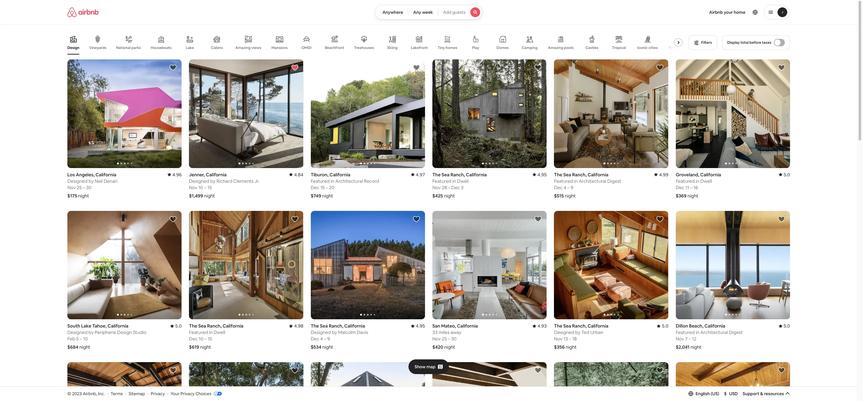 Task type: describe. For each thing, give the bounding box(es) containing it.
4.96 out of 5 average rating image
[[168, 172, 182, 178]]

7
[[686, 336, 688, 342]]

guests
[[453, 9, 466, 15]]

designed inside the jenner, california designed by richard clements jr. nov 10 – 15 $1,499 night
[[189, 178, 209, 184]]

feb
[[67, 336, 75, 342]]

featured inside groveland, california featured in dwell dec 11 – 16 $369 night
[[676, 178, 695, 184]]

add guests button
[[438, 5, 483, 20]]

5.0 out of 5 average rating image for south lake tahoe, california designed by peripherie design studio feb 5 – 10 $684 night
[[170, 323, 182, 329]]

california inside groveland, california featured in dwell dec 11 – 16 $369 night
[[701, 172, 722, 178]]

any
[[413, 9, 421, 15]]

mateo,
[[441, 323, 456, 329]]

away
[[451, 330, 462, 336]]

dec inside the sea ranch, california featured in architectural digest dec 4 – 9 $515 night
[[554, 185, 563, 190]]

18
[[573, 336, 577, 342]]

5.0 out of 5 average rating image for the sea ranch, california designed by ted urban nov 13 – 18 $356 night
[[657, 323, 669, 329]]

jr.
[[255, 178, 260, 184]]

4.99
[[660, 172, 669, 178]]

add to wishlist: the sea ranch, california image for the sea ranch, california designed by ted urban nov 13 – 18 $356 night
[[657, 216, 664, 223]]

add to wishlist: south lake tahoe, california image
[[170, 216, 177, 223]]

10 for dec
[[199, 336, 203, 342]]

sitemap link
[[129, 391, 145, 397]]

4.96
[[173, 172, 182, 178]]

treehouses
[[354, 45, 374, 50]]

show map
[[415, 364, 436, 370]]

add to wishlist: the sea ranch, california image for the sea ranch, california featured in architectural digest dec 4 – 9 $515 night
[[657, 64, 664, 71]]

anywhere
[[383, 9, 403, 15]]

night inside the sea ranch, california featured in architectural digest dec 4 – 9 $515 night
[[565, 193, 576, 199]]

dec inside 'the sea ranch, california featured in dwell dec 10 – 15 $619 night'
[[189, 336, 198, 342]]

none search field containing anywhere
[[375, 5, 483, 20]]

urban
[[591, 330, 604, 336]]

neil
[[95, 178, 103, 184]]

california inside the sea ranch, california designed by ted urban nov 13 – 18 $356 night
[[588, 323, 609, 329]]

castles
[[586, 45, 599, 50]]

sea for the sea ranch, california featured in dwell dec 10 – 15 $619 night
[[198, 323, 206, 329]]

$369
[[676, 193, 687, 199]]

sea for the sea ranch, california featured in architectural digest dec 4 – 9 $515 night
[[564, 172, 571, 178]]

national
[[116, 45, 131, 50]]

night inside south lake tahoe, california designed by peripherie design studio feb 5 – 10 $684 night
[[79, 345, 90, 350]]

5.0 for groveland, california featured in dwell dec 11 – 16 $369 night
[[784, 172, 791, 178]]

tropical
[[612, 45, 626, 50]]

$425
[[433, 193, 443, 199]]

amazing pools
[[548, 45, 574, 50]]

$356
[[554, 345, 565, 350]]

– inside the sea ranch, california designed by ted urban nov 13 – 18 $356 night
[[569, 336, 572, 342]]

add guests
[[443, 9, 466, 15]]

dec inside 'the sea ranch, california featured in dwell nov 28 – dec 3 $425 night'
[[452, 185, 460, 190]]

california inside the sea ranch, california featured in architectural digest dec 4 – 9 $515 night
[[588, 172, 609, 178]]

add to wishlist: tiburon, california image
[[413, 64, 420, 71]]

your
[[171, 391, 180, 397]]

california inside san mateo, california 33 miles away nov 25 – 30 $420 night
[[457, 323, 478, 329]]

night inside groveland, california featured in dwell dec 11 – 16 $369 night
[[688, 193, 699, 199]]

the for the sea ranch, california featured in dwell nov 28 – dec 3 $425 night
[[433, 172, 441, 178]]

4.93 out of 5 average rating image
[[533, 323, 547, 329]]

support
[[743, 391, 760, 397]]

california inside the jenner, california designed by richard clements jr. nov 10 – 15 $1,499 night
[[206, 172, 227, 178]]

night inside dillon beach, california featured in architectural digest nov 7 – 12 $2,041 night
[[691, 345, 702, 350]]

– inside tiburon, california featured in architectural record dec 15 – 20 $749 night
[[326, 185, 328, 190]]

your
[[724, 9, 733, 15]]

beachfront
[[325, 45, 344, 50]]

– inside san mateo, california 33 miles away nov 25 – 30 $420 night
[[448, 336, 450, 342]]

cabins
[[211, 45, 223, 50]]

13
[[564, 336, 568, 342]]

california inside 'the sea ranch, california featured in dwell dec 10 – 15 $619 night'
[[223, 323, 244, 329]]

airbnb your home link
[[706, 6, 749, 19]]

support & resources
[[743, 391, 784, 397]]

tiburon,
[[311, 172, 329, 178]]

tiny homes
[[438, 45, 458, 50]]

malcolm
[[338, 330, 356, 336]]

3 · from the left
[[147, 391, 148, 397]]

anywhere button
[[375, 5, 409, 20]]

featured inside the sea ranch, california featured in architectural digest dec 4 – 9 $515 night
[[554, 178, 573, 184]]

(us)
[[711, 391, 720, 397]]

show
[[415, 364, 426, 370]]

5.0 for the sea ranch, california designed by ted urban nov 13 – 18 $356 night
[[662, 323, 669, 329]]

in inside 'the sea ranch, california featured in dwell nov 28 – dec 3 $425 night'
[[453, 178, 456, 184]]

designed inside los angeles, california designed by neil denari nov 25 – 30 $175 night
[[67, 178, 88, 184]]

lake inside south lake tahoe, california designed by peripherie design studio feb 5 – 10 $684 night
[[81, 323, 91, 329]]

choices
[[196, 391, 211, 397]]

airbnb
[[710, 9, 723, 15]]

add to wishlist: santa rosa, california image
[[170, 367, 177, 375]]

ranch, for davis
[[329, 323, 344, 329]]

south lake tahoe, california designed by peripherie design studio feb 5 – 10 $684 night
[[67, 323, 146, 350]]

california inside los angeles, california designed by neil denari nov 25 – 30 $175 night
[[96, 172, 116, 178]]

nov for nov 25 – 30
[[67, 185, 76, 190]]

display
[[728, 40, 740, 45]]

miles
[[439, 330, 450, 336]]

jenner, california designed by richard clements jr. nov 10 – 15 $1,499 night
[[189, 172, 260, 199]]

4.97 out of 5 average rating image
[[411, 172, 425, 178]]

digest inside dillon beach, california featured in architectural digest nov 7 – 12 $2,041 night
[[729, 330, 743, 336]]

amazing for amazing views
[[235, 45, 251, 50]]

4.97
[[416, 172, 425, 178]]

the for the sea ranch, california featured in architectural digest dec 4 – 9 $515 night
[[554, 172, 563, 178]]

filters button
[[689, 35, 718, 50]]

$534
[[311, 345, 322, 350]]

night inside los angeles, california designed by neil denari nov 25 – 30 $175 night
[[78, 193, 89, 199]]

denari
[[104, 178, 118, 184]]

featured inside tiburon, california featured in architectural record dec 15 – 20 $749 night
[[311, 178, 330, 184]]

10 for nov
[[199, 185, 203, 190]]

11
[[686, 185, 690, 190]]

by for the sea ranch, california designed by malcolm davis dec 4 – 9 $534 night
[[332, 330, 337, 336]]

dec inside groveland, california featured in dwell dec 11 – 16 $369 night
[[676, 185, 685, 190]]

featured inside 'the sea ranch, california featured in dwell dec 10 – 15 $619 night'
[[189, 330, 208, 336]]

richard
[[217, 178, 232, 184]]

the sea ranch, california featured in dwell nov 28 – dec 3 $425 night
[[433, 172, 487, 199]]

add to wishlist: the sea ranch, california image for the sea ranch, california designed by malcolm davis dec 4 – 9 $534 night
[[413, 216, 420, 223]]

featured inside dillon beach, california featured in architectural digest nov 7 – 12 $2,041 night
[[676, 330, 695, 336]]

california inside dillon beach, california featured in architectural digest nov 7 – 12 $2,041 night
[[705, 323, 726, 329]]

add to wishlist: cobb, california image
[[657, 367, 664, 375]]

4 for $534
[[320, 336, 323, 342]]

the for the sea ranch, california designed by malcolm davis dec 4 – 9 $534 night
[[311, 323, 319, 329]]

by inside the jenner, california designed by richard clements jr. nov 10 – 15 $1,499 night
[[210, 178, 216, 184]]

$515
[[554, 193, 564, 199]]

ranch, for dec
[[207, 323, 222, 329]]

$1,499
[[189, 193, 203, 199]]

map
[[427, 364, 436, 370]]

architectural inside tiburon, california featured in architectural record dec 15 – 20 $749 night
[[336, 178, 363, 184]]

night inside the sea ranch, california designed by malcolm davis dec 4 – 9 $534 night
[[323, 345, 333, 350]]

night inside tiburon, california featured in architectural record dec 15 – 20 $749 night
[[322, 193, 333, 199]]

15 for by
[[208, 185, 212, 190]]

sea for the sea ranch, california featured in dwell nov 28 – dec 3 $425 night
[[442, 172, 450, 178]]

sea for the sea ranch, california designed by malcolm davis dec 4 – 9 $534 night
[[320, 323, 328, 329]]

your privacy choices
[[171, 391, 211, 397]]

2 · from the left
[[125, 391, 126, 397]]

add to wishlist: groveland, california image
[[778, 64, 786, 71]]

terms · sitemap · privacy ·
[[111, 391, 168, 397]]

5
[[76, 336, 79, 342]]

home
[[734, 9, 746, 15]]

terms link
[[111, 391, 123, 397]]

night inside the jenner, california designed by richard clements jr. nov 10 – 15 $1,499 night
[[204, 193, 215, 199]]

$749
[[311, 193, 321, 199]]

1 · from the left
[[107, 391, 108, 397]]

clements
[[233, 178, 254, 184]]

5.0 out of 5 average rating image for dillon beach, california featured in architectural digest nov 7 – 12 $2,041 night
[[779, 323, 791, 329]]

los
[[67, 172, 75, 178]]

by for south lake tahoe, california designed by peripherie design studio feb 5 – 10 $684 night
[[89, 330, 94, 336]]

studio
[[133, 330, 146, 336]]

san
[[433, 323, 441, 329]]

© 2023 airbnb, inc. ·
[[67, 391, 108, 397]]

night inside 'the sea ranch, california featured in dwell dec 10 – 15 $619 night'
[[200, 345, 211, 350]]

terms
[[111, 391, 123, 397]]

$619
[[189, 345, 199, 350]]

nov inside the sea ranch, california designed by ted urban nov 13 – 18 $356 night
[[554, 336, 563, 342]]

dwell inside groveland, california featured in dwell dec 11 – 16 $369 night
[[701, 178, 712, 184]]

– inside the sea ranch, california designed by malcolm davis dec 4 – 9 $534 night
[[324, 336, 326, 342]]

tiny
[[438, 45, 445, 50]]

by inside los angeles, california designed by neil denari nov 25 – 30 $175 night
[[89, 178, 94, 184]]

california inside the sea ranch, california designed by malcolm davis dec 4 – 9 $534 night
[[344, 323, 365, 329]]

&
[[761, 391, 764, 397]]

the sea ranch, california featured in dwell dec 10 – 15 $619 night
[[189, 323, 244, 350]]

15 inside tiburon, california featured in architectural record dec 15 – 20 $749 night
[[320, 185, 325, 190]]

add to wishlist: san mateo, california image
[[535, 216, 542, 223]]

lakefront
[[411, 45, 428, 50]]

tiburon, california featured in architectural record dec 15 – 20 $749 night
[[311, 172, 379, 199]]



Task type: locate. For each thing, give the bounding box(es) containing it.
iconic
[[638, 45, 648, 50]]

the sea ranch, california designed by malcolm davis dec 4 – 9 $534 night
[[311, 323, 368, 350]]

architectural inside dillon beach, california featured in architectural digest nov 7 – 12 $2,041 night
[[701, 330, 728, 336]]

1 vertical spatial lake
[[81, 323, 91, 329]]

designed inside the sea ranch, california designed by malcolm davis dec 4 – 9 $534 night
[[311, 330, 331, 336]]

0 horizontal spatial 30
[[86, 185, 92, 190]]

ranch, inside 'the sea ranch, california featured in dwell dec 10 – 15 $619 night'
[[207, 323, 222, 329]]

dwell for 4.95
[[457, 178, 469, 184]]

by inside the sea ranch, california designed by malcolm davis dec 4 – 9 $534 night
[[332, 330, 337, 336]]

25 inside san mateo, california 33 miles away nov 25 – 30 $420 night
[[442, 336, 447, 342]]

– inside groveland, california featured in dwell dec 11 – 16 $369 night
[[691, 185, 693, 190]]

nov inside san mateo, california 33 miles away nov 25 – 30 $420 night
[[433, 336, 441, 342]]

night right $684
[[79, 345, 90, 350]]

amazing left the "pools"
[[548, 45, 564, 50]]

sea up $515
[[564, 172, 571, 178]]

lake left cabins
[[186, 45, 194, 50]]

designed up the 5
[[67, 330, 88, 336]]

nov inside the jenner, california designed by richard clements jr. nov 10 – 15 $1,499 night
[[189, 185, 198, 190]]

support & resources button
[[743, 391, 791, 397]]

davis
[[357, 330, 368, 336]]

0 vertical spatial digest
[[608, 178, 622, 184]]

featured
[[433, 178, 452, 184], [554, 178, 573, 184], [311, 178, 330, 184], [676, 178, 695, 184], [189, 330, 208, 336], [676, 330, 695, 336]]

5.0 for south lake tahoe, california designed by peripherie design studio feb 5 – 10 $684 night
[[175, 323, 182, 329]]

28
[[442, 185, 447, 190]]

designed inside the sea ranch, california designed by ted urban nov 13 – 18 $356 night
[[554, 330, 575, 336]]

dec inside the sea ranch, california designed by malcolm davis dec 4 – 9 $534 night
[[311, 336, 319, 342]]

5.0 out of 5 average rating image
[[779, 172, 791, 178], [170, 323, 182, 329], [657, 323, 669, 329], [779, 323, 791, 329]]

taxes
[[762, 40, 772, 45]]

dillon beach, california featured in architectural digest nov 7 – 12 $2,041 night
[[676, 323, 743, 350]]

night right the $1,499
[[204, 193, 215, 199]]

in inside 'the sea ranch, california featured in dwell dec 10 – 15 $619 night'
[[209, 330, 213, 336]]

1 horizontal spatial digest
[[729, 330, 743, 336]]

4 for $515
[[564, 185, 567, 190]]

1 horizontal spatial dwell
[[457, 178, 469, 184]]

the for the sea ranch, california designed by ted urban nov 13 – 18 $356 night
[[554, 323, 563, 329]]

night right $515
[[565, 193, 576, 199]]

night down 18 on the bottom of page
[[566, 345, 577, 350]]

add to wishlist: aptos, california image
[[413, 367, 420, 375]]

1 privacy from the left
[[151, 391, 165, 397]]

– inside the jenner, california designed by richard clements jr. nov 10 – 15 $1,499 night
[[204, 185, 207, 190]]

0 horizontal spatial 4.95 out of 5 average rating image
[[411, 323, 425, 329]]

parks
[[131, 45, 141, 50]]

None search field
[[375, 5, 483, 20]]

0 horizontal spatial 9
[[327, 336, 330, 342]]

– inside dillon beach, california featured in architectural digest nov 7 – 12 $2,041 night
[[689, 336, 691, 342]]

dec left 3 at the top right
[[452, 185, 460, 190]]

tahoe,
[[92, 323, 107, 329]]

nov for nov 7 – 12
[[676, 336, 685, 342]]

25 down miles
[[442, 336, 447, 342]]

$
[[725, 391, 727, 397]]

· right inc.
[[107, 391, 108, 397]]

san mateo, california 33 miles away nov 25 – 30 $420 night
[[433, 323, 478, 350]]

ranch, inside the sea ranch, california featured in architectural digest dec 4 – 9 $515 night
[[572, 172, 587, 178]]

1 horizontal spatial privacy
[[181, 391, 195, 397]]

night right $175
[[78, 193, 89, 199]]

night down 12
[[691, 345, 702, 350]]

designed for south lake tahoe, california designed by peripherie design studio feb 5 – 10 $684 night
[[67, 330, 88, 336]]

dec left 11
[[676, 185, 685, 190]]

0 vertical spatial 4.95 out of 5 average rating image
[[533, 172, 547, 178]]

any week
[[413, 9, 433, 15]]

sea inside 'the sea ranch, california featured in dwell nov 28 – dec 3 $425 night'
[[442, 172, 450, 178]]

lake
[[186, 45, 194, 50], [81, 323, 91, 329]]

by left richard on the left of the page
[[210, 178, 216, 184]]

0 vertical spatial 4.95
[[538, 172, 547, 178]]

15 for california
[[208, 336, 212, 342]]

any week button
[[408, 5, 438, 20]]

in inside dillon beach, california featured in architectural digest nov 7 – 12 $2,041 night
[[696, 330, 700, 336]]

groveland, california featured in dwell dec 11 – 16 $369 night
[[676, 172, 722, 199]]

1 vertical spatial design
[[117, 330, 132, 336]]

nov inside 'the sea ranch, california featured in dwell nov 28 – dec 3 $425 night'
[[433, 185, 441, 190]]

night inside the sea ranch, california designed by ted urban nov 13 – 18 $356 night
[[566, 345, 577, 350]]

by
[[89, 178, 94, 184], [210, 178, 216, 184], [89, 330, 94, 336], [576, 330, 581, 336], [332, 330, 337, 336]]

30 inside los angeles, california designed by neil denari nov 25 – 30 $175 night
[[86, 185, 92, 190]]

dec up $534
[[311, 336, 319, 342]]

1 horizontal spatial 4.95
[[538, 172, 547, 178]]

filters
[[702, 40, 712, 45]]

1 vertical spatial 4
[[320, 336, 323, 342]]

4.84 out of 5 average rating image
[[289, 172, 304, 178]]

ranch, for nov
[[451, 172, 465, 178]]

1 horizontal spatial 4.95 out of 5 average rating image
[[533, 172, 547, 178]]

california
[[96, 172, 116, 178], [206, 172, 227, 178], [466, 172, 487, 178], [588, 172, 609, 178], [330, 172, 351, 178], [701, 172, 722, 178], [108, 323, 128, 329], [223, 323, 244, 329], [457, 323, 478, 329], [588, 323, 609, 329], [344, 323, 365, 329], [705, 323, 726, 329]]

2 horizontal spatial architectural
[[701, 330, 728, 336]]

dec up $619
[[189, 336, 198, 342]]

privacy
[[151, 391, 165, 397], [181, 391, 195, 397]]

design left vineyards
[[67, 45, 79, 50]]

dillon
[[676, 323, 688, 329]]

0 vertical spatial 9
[[571, 185, 574, 190]]

1 vertical spatial digest
[[729, 330, 743, 336]]

nov inside los angeles, california designed by neil denari nov 25 – 30 $175 night
[[67, 185, 76, 190]]

sea for the sea ranch, california designed by ted urban nov 13 – 18 $356 night
[[564, 323, 571, 329]]

· left your
[[167, 391, 168, 397]]

1 horizontal spatial 4
[[564, 185, 567, 190]]

iconic cities
[[638, 45, 658, 50]]

views
[[252, 45, 261, 50]]

1 vertical spatial 9
[[327, 336, 330, 342]]

4 up $515
[[564, 185, 567, 190]]

architectural
[[579, 178, 607, 184], [336, 178, 363, 184], [701, 330, 728, 336]]

dec up $515
[[554, 185, 563, 190]]

the right '4.98'
[[311, 323, 319, 329]]

add to wishlist: pacifica, california image
[[778, 367, 786, 375]]

designed down the jenner,
[[189, 178, 209, 184]]

add to wishlist: los angeles, california image
[[170, 64, 177, 71]]

omg!
[[302, 45, 312, 50]]

designed for the sea ranch, california designed by ted urban nov 13 – 18 $356 night
[[554, 330, 575, 336]]

amazing left views
[[235, 45, 251, 50]]

5.0 for dillon beach, california featured in architectural digest nov 7 – 12 $2,041 night
[[784, 323, 791, 329]]

25 up $175
[[77, 185, 82, 190]]

designed up $534
[[311, 330, 331, 336]]

2023
[[72, 391, 82, 397]]

trending
[[669, 45, 684, 50]]

15
[[208, 185, 212, 190], [320, 185, 325, 190], [208, 336, 212, 342]]

designed
[[67, 178, 88, 184], [189, 178, 209, 184], [67, 330, 88, 336], [554, 330, 575, 336], [311, 330, 331, 336]]

4.98 out of 5 average rating image
[[289, 323, 304, 329]]

nov left the 7
[[676, 336, 685, 342]]

designed inside south lake tahoe, california designed by peripherie design studio feb 5 – 10 $684 night
[[67, 330, 88, 336]]

0 horizontal spatial digest
[[608, 178, 622, 184]]

night right $420
[[445, 345, 455, 350]]

sea inside the sea ranch, california designed by ted urban nov 13 – 18 $356 night
[[564, 323, 571, 329]]

the inside the sea ranch, california designed by ted urban nov 13 – 18 $356 night
[[554, 323, 563, 329]]

the inside 'the sea ranch, california featured in dwell nov 28 – dec 3 $425 night'
[[433, 172, 441, 178]]

1 vertical spatial 4.95
[[416, 323, 425, 329]]

amazing for amazing pools
[[548, 45, 564, 50]]

architectural inside the sea ranch, california featured in architectural digest dec 4 – 9 $515 night
[[579, 178, 607, 184]]

0 horizontal spatial dwell
[[214, 330, 225, 336]]

nov inside dillon beach, california featured in architectural digest nov 7 – 12 $2,041 night
[[676, 336, 685, 342]]

1 vertical spatial 25
[[442, 336, 447, 342]]

english (us) button
[[689, 391, 720, 397]]

2 privacy from the left
[[181, 391, 195, 397]]

in inside groveland, california featured in dwell dec 11 – 16 $369 night
[[696, 178, 700, 184]]

nov left 13 on the right bottom of the page
[[554, 336, 563, 342]]

dwell inside 'the sea ranch, california featured in dwell nov 28 – dec 3 $425 night'
[[457, 178, 469, 184]]

group containing national parks
[[67, 31, 685, 55]]

$684
[[67, 345, 78, 350]]

– inside los angeles, california designed by neil denari nov 25 – 30 $175 night
[[83, 185, 85, 190]]

houseboats
[[151, 45, 172, 50]]

1 horizontal spatial 9
[[571, 185, 574, 190]]

south
[[67, 323, 80, 329]]

sea up 28 at the top right of the page
[[442, 172, 450, 178]]

9 for designed
[[327, 336, 330, 342]]

0 vertical spatial 4
[[564, 185, 567, 190]]

10 inside the jenner, california designed by richard clements jr. nov 10 – 15 $1,499 night
[[199, 185, 203, 190]]

dec inside tiburon, california featured in architectural record dec 15 – 20 $749 night
[[311, 185, 319, 190]]

the for the sea ranch, california featured in dwell dec 10 – 15 $619 night
[[189, 323, 197, 329]]

1 vertical spatial 4.95 out of 5 average rating image
[[411, 323, 425, 329]]

by left malcolm
[[332, 330, 337, 336]]

group
[[67, 31, 685, 55], [67, 59, 182, 168], [189, 59, 418, 168], [311, 59, 425, 168], [433, 59, 547, 168], [554, 59, 783, 168], [676, 59, 791, 168], [67, 211, 182, 320], [189, 211, 304, 320], [311, 211, 425, 320], [433, 211, 547, 320], [554, 211, 783, 320], [676, 211, 791, 320], [67, 363, 182, 401], [189, 363, 304, 401], [311, 363, 425, 401], [433, 363, 547, 401], [554, 363, 669, 401], [676, 363, 791, 401]]

night right $619
[[200, 345, 211, 350]]

dec up $749
[[311, 185, 319, 190]]

4.95 out of 5 average rating image
[[533, 172, 547, 178], [411, 323, 425, 329]]

4.93
[[538, 323, 547, 329]]

30
[[86, 185, 92, 190], [451, 336, 457, 342]]

4.95 for the sea ranch, california designed by malcolm davis dec 4 – 9 $534 night
[[416, 323, 425, 329]]

4.95 for the sea ranch, california featured in dwell nov 28 – dec 3 $425 night
[[538, 172, 547, 178]]

2 horizontal spatial dwell
[[701, 178, 712, 184]]

the sea ranch, california featured in architectural digest dec 4 – 9 $515 night
[[554, 172, 622, 199]]

designed for the sea ranch, california designed by malcolm davis dec 4 – 9 $534 night
[[311, 330, 331, 336]]

0 horizontal spatial 4.95
[[416, 323, 425, 329]]

10 up the $1,499
[[199, 185, 203, 190]]

by for the sea ranch, california designed by ted urban nov 13 – 18 $356 night
[[576, 330, 581, 336]]

add to wishlist: the sea ranch, california image
[[535, 64, 542, 71], [657, 64, 664, 71], [291, 216, 299, 223], [413, 216, 420, 223], [657, 216, 664, 223]]

· left privacy link
[[147, 391, 148, 397]]

0 horizontal spatial privacy
[[151, 391, 165, 397]]

night down 28 at the top right of the page
[[444, 193, 455, 199]]

0 vertical spatial 30
[[86, 185, 92, 190]]

1 horizontal spatial design
[[117, 330, 132, 336]]

ranch,
[[451, 172, 465, 178], [572, 172, 587, 178], [207, 323, 222, 329], [572, 323, 587, 329], [329, 323, 344, 329]]

featured up $515
[[554, 178, 573, 184]]

4.95 out of 5 average rating image for the sea ranch, california designed by malcolm davis dec 4 – 9 $534 night
[[411, 323, 425, 329]]

10 up $619
[[199, 336, 203, 342]]

by inside the sea ranch, california designed by ted urban nov 13 – 18 $356 night
[[576, 330, 581, 336]]

0 horizontal spatial lake
[[81, 323, 91, 329]]

nov for nov 10 – 15
[[189, 185, 198, 190]]

by inside south lake tahoe, california designed by peripherie design studio feb 5 – 10 $684 night
[[89, 330, 94, 336]]

dec
[[452, 185, 460, 190], [554, 185, 563, 190], [311, 185, 319, 190], [676, 185, 685, 190], [189, 336, 198, 342], [311, 336, 319, 342]]

featured inside 'the sea ranch, california featured in dwell nov 28 – dec 3 $425 night'
[[433, 178, 452, 184]]

profile element
[[490, 0, 791, 25]]

add
[[443, 9, 452, 15]]

sea up 13 on the right bottom of the page
[[564, 323, 571, 329]]

featured up the 7
[[676, 330, 695, 336]]

add to wishlist: dillon beach, california image
[[778, 216, 786, 223]]

cities
[[649, 45, 658, 50]]

featured down tiburon,
[[311, 178, 330, 184]]

california inside south lake tahoe, california designed by peripherie design studio feb 5 – 10 $684 night
[[108, 323, 128, 329]]

sea up $534
[[320, 323, 328, 329]]

play
[[473, 45, 480, 50]]

9 for featured
[[571, 185, 574, 190]]

design
[[67, 45, 79, 50], [117, 330, 132, 336]]

10 inside south lake tahoe, california designed by peripherie design studio feb 5 – 10 $684 night
[[83, 336, 88, 342]]

ranch, inside the sea ranch, california designed by malcolm davis dec 4 – 9 $534 night
[[329, 323, 344, 329]]

ranch, for urban
[[572, 323, 587, 329]]

ranch, inside 'the sea ranch, california featured in dwell nov 28 – dec 3 $425 night'
[[451, 172, 465, 178]]

total
[[741, 40, 749, 45]]

1 horizontal spatial lake
[[186, 45, 194, 50]]

– inside 'the sea ranch, california featured in dwell nov 28 – dec 3 $425 night'
[[448, 185, 451, 190]]

10 right the 5
[[83, 336, 88, 342]]

1 vertical spatial 30
[[451, 336, 457, 342]]

amazing views
[[235, 45, 261, 50]]

designed up 13 on the right bottom of the page
[[554, 330, 575, 336]]

privacy left your
[[151, 391, 165, 397]]

the
[[433, 172, 441, 178], [554, 172, 563, 178], [189, 323, 197, 329], [554, 323, 563, 329], [311, 323, 319, 329]]

4 up $534
[[320, 336, 323, 342]]

30 down away
[[451, 336, 457, 342]]

1 horizontal spatial 30
[[451, 336, 457, 342]]

9 inside the sea ranch, california featured in architectural digest dec 4 – 9 $515 night
[[571, 185, 574, 190]]

night right $534
[[323, 345, 333, 350]]

5.0 out of 5 average rating image for groveland, california featured in dwell dec 11 – 16 $369 night
[[779, 172, 791, 178]]

0 horizontal spatial 4
[[320, 336, 323, 342]]

$ usd
[[725, 391, 738, 397]]

nov for nov 28 – dec 3
[[433, 185, 441, 190]]

sea up $619
[[198, 323, 206, 329]]

the inside the sea ranch, california designed by malcolm davis dec 4 – 9 $534 night
[[311, 323, 319, 329]]

20
[[329, 185, 335, 190]]

california inside tiburon, california featured in architectural record dec 15 – 20 $749 night
[[330, 172, 351, 178]]

design left studio
[[117, 330, 132, 336]]

0 horizontal spatial 25
[[77, 185, 82, 190]]

– inside south lake tahoe, california designed by peripherie design studio feb 5 – 10 $684 night
[[80, 336, 82, 342]]

homes
[[446, 45, 458, 50]]

mansions
[[272, 45, 288, 50]]

nov down 33 on the bottom right of the page
[[433, 336, 441, 342]]

dwell for 4.98
[[214, 330, 225, 336]]

record
[[364, 178, 379, 184]]

digest inside the sea ranch, california featured in architectural digest dec 4 – 9 $515 night
[[608, 178, 622, 184]]

4 inside the sea ranch, california designed by malcolm davis dec 4 – 9 $534 night
[[320, 336, 323, 342]]

30 inside san mateo, california 33 miles away nov 25 – 30 $420 night
[[451, 336, 457, 342]]

airbnb your home
[[710, 9, 746, 15]]

dwell
[[457, 178, 469, 184], [701, 178, 712, 184], [214, 330, 225, 336]]

ranch, inside the sea ranch, california designed by ted urban nov 13 – 18 $356 night
[[572, 323, 587, 329]]

in
[[453, 178, 456, 184], [574, 178, 578, 184], [331, 178, 335, 184], [696, 178, 700, 184], [209, 330, 213, 336], [696, 330, 700, 336]]

30 down angeles,
[[86, 185, 92, 190]]

featured up 11
[[676, 178, 695, 184]]

night inside 'the sea ranch, california featured in dwell nov 28 – dec 3 $425 night'
[[444, 193, 455, 199]]

0 vertical spatial lake
[[186, 45, 194, 50]]

by left the neil
[[89, 178, 94, 184]]

add to wishlist: half moon bay, california image
[[535, 367, 542, 375]]

resources
[[765, 391, 784, 397]]

nov up the $1,499
[[189, 185, 198, 190]]

add to wishlist: the sea ranch, california image for the sea ranch, california featured in dwell dec 10 – 15 $619 night
[[291, 216, 299, 223]]

night down "16"
[[688, 193, 699, 199]]

ted
[[582, 330, 590, 336]]

privacy right your
[[181, 391, 195, 397]]

the inside 'the sea ranch, california featured in dwell dec 10 – 15 $619 night'
[[189, 323, 197, 329]]

the right 4.97
[[433, 172, 441, 178]]

· right terms
[[125, 391, 126, 397]]

pools
[[564, 45, 574, 50]]

sitemap
[[129, 391, 145, 397]]

the up $515
[[554, 172, 563, 178]]

1 horizontal spatial architectural
[[579, 178, 607, 184]]

night down 20
[[322, 193, 333, 199]]

0 vertical spatial design
[[67, 45, 79, 50]]

4.95 out of 5 average rating image for the sea ranch, california featured in dwell nov 28 – dec 3 $425 night
[[533, 172, 547, 178]]

the sea ranch, california designed by ted urban nov 13 – 18 $356 night
[[554, 323, 609, 350]]

featured up $619
[[189, 330, 208, 336]]

privacy link
[[151, 391, 165, 397]]

10 inside 'the sea ranch, california featured in dwell dec 10 – 15 $619 night'
[[199, 336, 203, 342]]

9 inside the sea ranch, california designed by malcolm davis dec 4 – 9 $534 night
[[327, 336, 330, 342]]

0 horizontal spatial design
[[67, 45, 79, 50]]

– inside the sea ranch, california featured in architectural digest dec 4 – 9 $515 night
[[568, 185, 570, 190]]

california inside 'the sea ranch, california featured in dwell nov 28 – dec 3 $425 night'
[[466, 172, 487, 178]]

the right 4.93
[[554, 323, 563, 329]]

4 inside the sea ranch, california featured in architectural digest dec 4 – 9 $515 night
[[564, 185, 567, 190]]

jenner,
[[189, 172, 205, 178]]

sea inside the sea ranch, california designed by malcolm davis dec 4 – 9 $534 night
[[320, 323, 328, 329]]

featured up 28 at the top right of the page
[[433, 178, 452, 184]]

sea
[[442, 172, 450, 178], [564, 172, 571, 178], [198, 323, 206, 329], [564, 323, 571, 329], [320, 323, 328, 329]]

the up $619
[[189, 323, 197, 329]]

add to wishlist: the sea ranch, california image for the sea ranch, california featured in dwell nov 28 – dec 3 $425 night
[[535, 64, 542, 71]]

inc.
[[98, 391, 105, 397]]

designed down the los
[[67, 178, 88, 184]]

– inside 'the sea ranch, california featured in dwell dec 10 – 15 $619 night'
[[204, 336, 207, 342]]

sea inside 'the sea ranch, california featured in dwell dec 10 – 15 $619 night'
[[198, 323, 206, 329]]

los angeles, california designed by neil denari nov 25 – 30 $175 night
[[67, 172, 118, 199]]

in inside tiburon, california featured in architectural record dec 15 – 20 $749 night
[[331, 178, 335, 184]]

design inside south lake tahoe, california designed by peripherie design studio feb 5 – 10 $684 night
[[117, 330, 132, 336]]

25 inside los angeles, california designed by neil denari nov 25 – 30 $175 night
[[77, 185, 82, 190]]

dwell inside 'the sea ranch, california featured in dwell dec 10 – 15 $619 night'
[[214, 330, 225, 336]]

0 vertical spatial 25
[[77, 185, 82, 190]]

4 · from the left
[[167, 391, 168, 397]]

english
[[696, 391, 710, 397]]

night inside san mateo, california 33 miles away nov 25 – 30 $420 night
[[445, 345, 455, 350]]

0 horizontal spatial amazing
[[235, 45, 251, 50]]

by up 18 on the bottom of page
[[576, 330, 581, 336]]

english (us)
[[696, 391, 720, 397]]

add to wishlist: del monte forest, california image
[[291, 367, 299, 375]]

domes
[[497, 45, 509, 50]]

1 horizontal spatial 25
[[442, 336, 447, 342]]

4.84
[[294, 172, 304, 178]]

nov left 28 at the top right of the page
[[433, 185, 441, 190]]

ranch, for digest
[[572, 172, 587, 178]]

0 horizontal spatial architectural
[[336, 178, 363, 184]]

show map button
[[409, 360, 449, 374]]

nov up $175
[[67, 185, 76, 190]]

1 horizontal spatial amazing
[[548, 45, 564, 50]]

lake right south
[[81, 323, 91, 329]]

by down "tahoe,"
[[89, 330, 94, 336]]

remove from wishlist: jenner, california image
[[291, 64, 299, 71]]

15 inside the jenner, california designed by richard clements jr. nov 10 – 15 $1,499 night
[[208, 185, 212, 190]]

4.99 out of 5 average rating image
[[655, 172, 669, 178]]

in inside the sea ranch, california featured in architectural digest dec 4 – 9 $515 night
[[574, 178, 578, 184]]



Task type: vqa. For each thing, say whether or not it's contained in the screenshot.
by in "South Lake Tahoe, California Designed by Peripherie Design Studio Feb 5 – 10 $684 night"
yes



